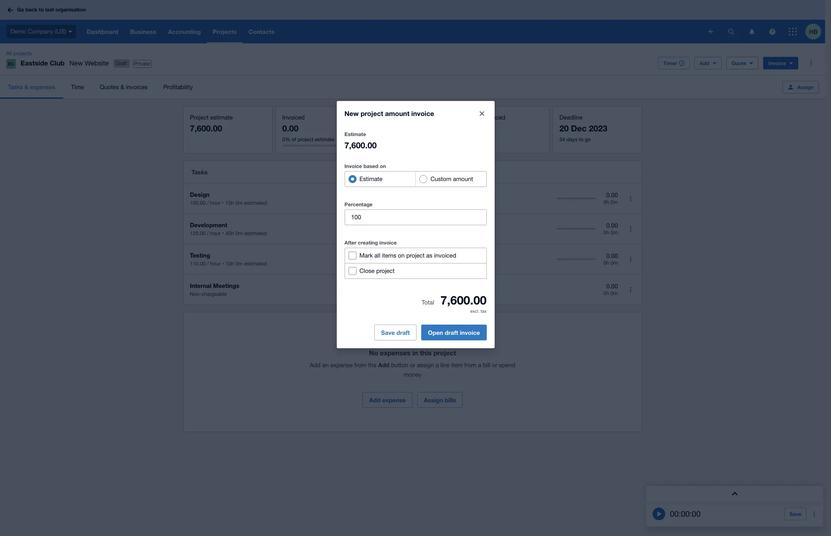 Task type: locate. For each thing, give the bounding box(es) containing it.
• left the 40h on the left
[[222, 231, 224, 237]]

go back to last organisation link
[[5, 3, 91, 17]]

add right timer button
[[700, 60, 710, 66]]

on
[[380, 163, 386, 169], [398, 252, 405, 259]]

• for design
[[222, 200, 224, 206]]

1 horizontal spatial draft
[[445, 330, 458, 337]]

1 horizontal spatial amount
[[453, 176, 473, 182]]

110.00
[[190, 261, 206, 267]]

testing 110.00 / hour • 10h 0m estimated
[[190, 252, 267, 267]]

to
[[467, 114, 473, 121]]

0h for testing
[[604, 260, 610, 266]]

1 vertical spatial invoice
[[345, 163, 362, 169]]

0 vertical spatial amount
[[385, 109, 410, 118]]

& left expenses
[[389, 114, 393, 121]]

0 vertical spatial expense
[[331, 362, 353, 369]]

0.00 for development
[[607, 222, 618, 229]]

navigation
[[81, 20, 703, 43]]

estimate down expenses
[[408, 137, 427, 143]]

1 vertical spatial on
[[398, 252, 405, 259]]

add for add an expense from the add button or assign a line item from a bill or spend money
[[310, 362, 321, 369]]

save button
[[785, 508, 807, 521]]

assign for assign bills
[[424, 397, 443, 404]]

estimate down based
[[360, 176, 383, 182]]

2 vertical spatial estimated
[[244, 261, 267, 267]]

0 vertical spatial estimate
[[345, 131, 366, 137]]

tax
[[481, 309, 487, 314]]

1 horizontal spatial or
[[492, 362, 498, 369]]

hb button
[[806, 20, 826, 43]]

project left as
[[407, 252, 425, 259]]

•
[[222, 200, 224, 206], [222, 231, 224, 237], [222, 261, 224, 267]]

all
[[375, 252, 381, 259]]

estimate inside estimate 7,600.00
[[345, 131, 366, 137]]

amount
[[385, 109, 410, 118], [453, 176, 473, 182]]

tasks for tasks & expenses
[[8, 84, 23, 90]]

2 0% from the left
[[375, 137, 383, 143]]

estimate
[[345, 131, 366, 137], [360, 176, 383, 182]]

0 vertical spatial 7,600.00
[[190, 124, 222, 134]]

/ right 100.00
[[207, 200, 209, 206]]

/ for design
[[207, 200, 209, 206]]

1 horizontal spatial of
[[384, 137, 389, 143]]

& down eastside
[[24, 84, 28, 90]]

item
[[451, 362, 463, 369]]

0 vertical spatial new
[[69, 59, 83, 67]]

1 vertical spatial estimated
[[244, 231, 267, 237]]

svg image inside demo company (us) "popup button"
[[68, 31, 72, 33]]

0 horizontal spatial to
[[39, 6, 44, 13]]

to
[[39, 6, 44, 13], [579, 137, 584, 143]]

deadline
[[560, 114, 583, 121]]

new up estimate 7,600.00 at the left top of the page
[[345, 109, 359, 118]]

draft up no expenses in this project
[[397, 330, 410, 337]]

1 vertical spatial new
[[345, 109, 359, 118]]

of down invoiced
[[292, 137, 296, 143]]

no
[[369, 349, 378, 358]]

tasks
[[8, 84, 23, 90], [192, 169, 208, 176]]

draft right open
[[445, 330, 458, 337]]

40h
[[226, 231, 234, 237]]

invoice for invoice
[[769, 60, 787, 66]]

15h
[[226, 200, 234, 206]]

tasks & expenses link
[[0, 75, 63, 99]]

0 horizontal spatial new
[[69, 59, 83, 67]]

7,600.00
[[190, 124, 222, 134], [345, 141, 377, 150], [441, 293, 487, 308]]

new website
[[69, 59, 109, 67]]

new project amount invoice dialog
[[337, 101, 495, 349]]

organisation
[[55, 6, 86, 13]]

• for development
[[222, 231, 224, 237]]

2 horizontal spatial estimate
[[408, 137, 427, 143]]

1 horizontal spatial &
[[121, 84, 124, 90]]

0 horizontal spatial save
[[381, 330, 395, 337]]

time for time & expenses
[[375, 114, 388, 121]]

1 horizontal spatial to
[[579, 137, 584, 143]]

invoice up assign button
[[769, 60, 787, 66]]

1 horizontal spatial svg image
[[770, 29, 776, 35]]

svg image right (us)
[[68, 31, 72, 33]]

from
[[355, 362, 367, 369], [465, 362, 477, 369]]

draft inside button
[[397, 330, 410, 337]]

1 0h from the top
[[604, 200, 610, 206]]

hour inside development 125.00 / hour • 40h 0m estimated
[[210, 231, 221, 237]]

expenses
[[30, 84, 55, 90], [380, 349, 411, 358]]

0 vertical spatial /
[[207, 200, 209, 206]]

1 draft from the left
[[397, 330, 410, 337]]

1 vertical spatial /
[[207, 231, 209, 237]]

to left the go
[[579, 137, 584, 143]]

125.00
[[190, 231, 206, 237]]

3 estimated from the top
[[244, 261, 267, 267]]

estimated inside 'testing 110.00 / hour • 10h 0m estimated'
[[244, 261, 267, 267]]

• for testing
[[222, 261, 224, 267]]

1 vertical spatial time
[[375, 114, 388, 121]]

3 hour from the top
[[210, 261, 221, 267]]

0.00 0h 0m for development
[[604, 222, 618, 236]]

0.00 0h 0m for testing
[[604, 253, 618, 266]]

svg image
[[8, 7, 13, 12], [789, 28, 797, 36], [729, 29, 735, 35], [709, 29, 713, 34], [68, 31, 72, 33]]

1 vertical spatial estimate
[[360, 176, 383, 182]]

1 0.00 0h 0m from the top
[[604, 192, 618, 206]]

2 draft from the left
[[445, 330, 458, 337]]

after creating invoice
[[345, 240, 397, 246]]

invoice for after creating invoice
[[380, 240, 397, 246]]

/ for testing
[[207, 261, 209, 267]]

new inside dialog
[[345, 109, 359, 118]]

1 hour from the top
[[210, 200, 221, 206]]

time & expenses
[[375, 114, 421, 121]]

2 vertical spatial invoice
[[460, 330, 480, 337]]

1 horizontal spatial time
[[375, 114, 388, 121]]

0 horizontal spatial expenses
[[30, 84, 55, 90]]

estimated right 10h
[[244, 261, 267, 267]]

0 vertical spatial on
[[380, 163, 386, 169]]

3 0h from the top
[[604, 260, 610, 266]]

an
[[322, 362, 329, 369]]

7,600.00 up excl.
[[441, 293, 487, 308]]

estimated inside design 100.00 / hour • 15h 0m estimated
[[244, 200, 267, 206]]

2 / from the top
[[207, 231, 209, 237]]

bill
[[483, 362, 491, 369]]

invoiced right as
[[434, 252, 456, 259]]

estimated right the 40h on the left
[[244, 231, 267, 237]]

add down the
[[369, 397, 381, 404]]

hour down development
[[210, 231, 221, 237]]

expense right an
[[331, 362, 353, 369]]

4 0.00 0h 0m from the top
[[604, 283, 618, 297]]

add button
[[695, 57, 722, 70]]

• left 15h
[[222, 200, 224, 206]]

2 vertical spatial 7,600.00
[[441, 293, 487, 308]]

website
[[85, 59, 109, 67]]

• inside 'testing 110.00 / hour • 10h 0m estimated'
[[222, 261, 224, 267]]

2 vertical spatial /
[[207, 261, 209, 267]]

on right based
[[380, 163, 386, 169]]

0 horizontal spatial svg image
[[750, 29, 755, 35]]

invoiced
[[282, 114, 305, 121]]

the
[[368, 362, 377, 369]]

custom
[[431, 176, 452, 182]]

save inside button
[[381, 330, 395, 337]]

&
[[24, 84, 28, 90], [121, 84, 124, 90], [389, 114, 393, 121]]

assign left bills
[[424, 397, 443, 404]]

estimate left estimate 7,600.00 at the left top of the page
[[315, 137, 335, 143]]

project up estimate 7,600.00 at the left top of the page
[[361, 109, 383, 118]]

& right quotes
[[121, 84, 124, 90]]

0 horizontal spatial estimate
[[210, 114, 233, 121]]

0 horizontal spatial &
[[24, 84, 28, 90]]

estimate for estimate
[[360, 176, 383, 182]]

assign button
[[783, 81, 819, 93]]

invoice based on group
[[345, 171, 487, 187]]

go
[[17, 6, 24, 13]]

7,600.00 up invoice based on
[[345, 141, 377, 150]]

1 of from the left
[[292, 137, 296, 143]]

from left the
[[355, 362, 367, 369]]

0 horizontal spatial tasks
[[8, 84, 23, 90]]

0 horizontal spatial from
[[355, 362, 367, 369]]

of down time & expenses
[[384, 137, 389, 143]]

profitability
[[163, 84, 193, 90]]

0 field
[[345, 210, 486, 225]]

testing
[[190, 252, 210, 259]]

0 vertical spatial save
[[381, 330, 395, 337]]

draft for open
[[445, 330, 458, 337]]

deadline 20 dec 2023 34 days to go
[[560, 114, 608, 143]]

• left 10h
[[222, 261, 224, 267]]

invoice down excl.
[[460, 330, 480, 337]]

invoice
[[412, 109, 434, 118], [380, 240, 397, 246], [460, 330, 480, 337]]

profitability link
[[156, 75, 201, 99]]

1 horizontal spatial new
[[345, 109, 359, 118]]

1 vertical spatial expense
[[382, 397, 406, 404]]

0h for design
[[604, 200, 610, 206]]

save inside button
[[790, 512, 802, 518]]

0 horizontal spatial 7,600.00
[[190, 124, 222, 134]]

hour inside design 100.00 / hour • 15h 0m estimated
[[210, 200, 221, 206]]

invoice for invoice based on
[[345, 163, 362, 169]]

tasks up 'design'
[[192, 169, 208, 176]]

save draft
[[381, 330, 410, 337]]

a left bill
[[478, 362, 481, 369]]

1 horizontal spatial from
[[465, 362, 477, 369]]

0.00 0h 0m for design
[[604, 192, 618, 206]]

from right item on the bottom right of page
[[465, 362, 477, 369]]

svg image up quote popup button
[[750, 29, 755, 35]]

2 from from the left
[[465, 362, 477, 369]]

3 / from the top
[[207, 261, 209, 267]]

invoice up items
[[380, 240, 397, 246]]

2 vertical spatial hour
[[210, 261, 221, 267]]

estimated inside development 125.00 / hour • 40h 0m estimated
[[244, 231, 267, 237]]

2 0.00 0h 0m from the top
[[604, 222, 618, 236]]

custom amount
[[431, 176, 473, 182]]

2 hour from the top
[[210, 231, 221, 237]]

to be invoiced
[[467, 114, 506, 121]]

draft
[[116, 60, 127, 66]]

2 horizontal spatial &
[[389, 114, 393, 121]]

project up line
[[434, 349, 456, 358]]

3 0.00 0h 0m from the top
[[604, 253, 618, 266]]

amount up 0% of project estimate
[[385, 109, 410, 118]]

1 vertical spatial invoice
[[380, 240, 397, 246]]

svg image left "hb"
[[789, 28, 797, 36]]

1 vertical spatial hour
[[210, 231, 221, 237]]

1 or from the left
[[410, 362, 416, 369]]

0.00 inside "invoiced 0.00 0% of project estimate"
[[282, 124, 299, 134]]

0 vertical spatial invoice
[[412, 109, 434, 118]]

0 vertical spatial time
[[71, 84, 84, 90]]

7,600.00 down project
[[190, 124, 222, 134]]

invoice inside invoice popup button
[[769, 60, 787, 66]]

time down new website
[[71, 84, 84, 90]]

quote button
[[727, 57, 759, 70]]

1 horizontal spatial 7,600.00
[[345, 141, 377, 150]]

0% up based
[[375, 137, 383, 143]]

2 • from the top
[[222, 231, 224, 237]]

svg image
[[750, 29, 755, 35], [770, 29, 776, 35]]

invoice button
[[764, 57, 799, 70]]

svg image up invoice popup button
[[770, 29, 776, 35]]

0.00
[[282, 124, 299, 134], [607, 192, 618, 199], [607, 222, 618, 229], [607, 253, 618, 259], [607, 283, 618, 290]]

or right bill
[[492, 362, 498, 369]]

0 horizontal spatial or
[[410, 362, 416, 369]]

0 vertical spatial tasks
[[8, 84, 23, 90]]

project down invoiced
[[298, 137, 314, 143]]

after
[[345, 240, 357, 246]]

2 or from the left
[[492, 362, 498, 369]]

1 vertical spatial tasks
[[192, 169, 208, 176]]

save for save draft
[[381, 330, 395, 337]]

2 0h from the top
[[604, 230, 610, 236]]

1 vertical spatial amount
[[453, 176, 473, 182]]

time for time
[[71, 84, 84, 90]]

1 a from the left
[[436, 362, 439, 369]]

1 horizontal spatial assign
[[798, 84, 814, 90]]

1 horizontal spatial on
[[398, 252, 405, 259]]

0% of project estimate
[[375, 137, 427, 143]]

0 horizontal spatial of
[[292, 137, 296, 143]]

svg image up quote
[[729, 29, 735, 35]]

navigation inside "hb" banner
[[81, 20, 703, 43]]

0 horizontal spatial draft
[[397, 330, 410, 337]]

amount right custom
[[453, 176, 473, 182]]

total
[[422, 299, 434, 306]]

1 horizontal spatial 0%
[[375, 137, 383, 143]]

0 horizontal spatial invoice
[[345, 163, 362, 169]]

hour left 15h
[[210, 200, 221, 206]]

save for save
[[790, 512, 802, 518]]

project
[[190, 114, 209, 121]]

0 vertical spatial to
[[39, 6, 44, 13]]

0 vertical spatial estimated
[[244, 200, 267, 206]]

0m inside 'testing 110.00 / hour • 10h 0m estimated'
[[236, 261, 243, 267]]

10h
[[226, 261, 234, 267]]

1 / from the top
[[207, 200, 209, 206]]

or up money
[[410, 362, 416, 369]]

on right items
[[398, 252, 405, 259]]

3 • from the top
[[222, 261, 224, 267]]

internal
[[190, 282, 212, 290]]

development 125.00 / hour • 40h 0m estimated
[[190, 222, 267, 237]]

invoice inside the new project amount invoice dialog
[[345, 163, 362, 169]]

2 estimated from the top
[[244, 231, 267, 237]]

0 horizontal spatial expense
[[331, 362, 353, 369]]

1 horizontal spatial tasks
[[192, 169, 208, 176]]

assign down invoice popup button
[[798, 84, 814, 90]]

estimate right project
[[210, 114, 233, 121]]

estimated
[[244, 200, 267, 206], [244, 231, 267, 237], [244, 261, 267, 267]]

tasks inside tasks & expenses link
[[8, 84, 23, 90]]

add inside popup button
[[700, 60, 710, 66]]

& for tasks
[[24, 84, 28, 90]]

/ inside 'testing 110.00 / hour • 10h 0m estimated'
[[207, 261, 209, 267]]

add inside button
[[369, 397, 381, 404]]

assign for assign
[[798, 84, 814, 90]]

0.00 for testing
[[607, 253, 618, 259]]

1 vertical spatial save
[[790, 512, 802, 518]]

1 vertical spatial •
[[222, 231, 224, 237]]

demo company (us)
[[10, 28, 66, 35]]

0 horizontal spatial invoiced
[[434, 252, 456, 259]]

close image
[[480, 111, 485, 116]]

0 horizontal spatial a
[[436, 362, 439, 369]]

1 0% from the left
[[282, 137, 290, 143]]

timer button
[[659, 57, 690, 70]]

/ down development
[[207, 231, 209, 237]]

expense down money
[[382, 397, 406, 404]]

invoice inside 'button'
[[460, 330, 480, 337]]

0% down invoiced
[[282, 137, 290, 143]]

0% inside "invoiced 0.00 0% of project estimate"
[[282, 137, 290, 143]]

a left line
[[436, 362, 439, 369]]

/ inside development 125.00 / hour • 40h 0m estimated
[[207, 231, 209, 237]]

assign inside button
[[798, 84, 814, 90]]

1 vertical spatial assign
[[424, 397, 443, 404]]

hour left 10h
[[210, 261, 221, 267]]

svg image left go
[[8, 7, 13, 12]]

1 horizontal spatial invoiced
[[483, 114, 506, 121]]

svg image up add popup button
[[709, 29, 713, 34]]

• inside development 125.00 / hour • 40h 0m estimated
[[222, 231, 224, 237]]

project down items
[[376, 268, 395, 274]]

on inside after creating invoice group
[[398, 252, 405, 259]]

0 vertical spatial assign
[[798, 84, 814, 90]]

100.00
[[190, 200, 206, 206]]

1 horizontal spatial save
[[790, 512, 802, 518]]

0 horizontal spatial 0%
[[282, 137, 290, 143]]

estimate inside "invoiced 0.00 0% of project estimate"
[[315, 137, 335, 143]]

add expense button
[[363, 393, 413, 408]]

/ right 110.00
[[207, 261, 209, 267]]

0 vertical spatial •
[[222, 200, 224, 206]]

open
[[428, 330, 443, 337]]

hour inside 'testing 110.00 / hour • 10h 0m estimated'
[[210, 261, 221, 267]]

2 horizontal spatial invoice
[[460, 330, 480, 337]]

time left expenses
[[375, 114, 388, 121]]

4 0h from the top
[[604, 291, 610, 297]]

expenses up button
[[380, 349, 411, 358]]

estimate up invoice based on
[[345, 131, 366, 137]]

/ inside design 100.00 / hour • 15h 0m estimated
[[207, 200, 209, 206]]

2 vertical spatial •
[[222, 261, 224, 267]]

tasks & expenses
[[8, 84, 55, 90]]

1 • from the top
[[222, 200, 224, 206]]

new right club
[[69, 59, 83, 67]]

1 horizontal spatial a
[[478, 362, 481, 369]]

new for new project amount invoice
[[345, 109, 359, 118]]

development
[[190, 222, 227, 229]]

1 vertical spatial expenses
[[380, 349, 411, 358]]

invoiced
[[483, 114, 506, 121], [434, 252, 456, 259]]

1 horizontal spatial invoice
[[769, 60, 787, 66]]

add left an
[[310, 362, 321, 369]]

1 estimated from the top
[[244, 200, 267, 206]]

invoice left based
[[345, 163, 362, 169]]

hb banner
[[0, 0, 826, 43]]

0 horizontal spatial assign
[[424, 397, 443, 404]]

to left last
[[39, 6, 44, 13]]

0 horizontal spatial invoice
[[380, 240, 397, 246]]

0 horizontal spatial time
[[71, 84, 84, 90]]

expenses down eastside club
[[30, 84, 55, 90]]

1 horizontal spatial expense
[[382, 397, 406, 404]]

0 vertical spatial invoice
[[769, 60, 787, 66]]

add right the
[[378, 362, 390, 369]]

estimate 7,600.00
[[345, 131, 377, 150]]

svg image inside "go back to last organisation" link
[[8, 7, 13, 12]]

save
[[381, 330, 395, 337], [790, 512, 802, 518]]

draft inside 'button'
[[445, 330, 458, 337]]

estimated right 15h
[[244, 200, 267, 206]]

1 horizontal spatial estimate
[[315, 137, 335, 143]]

1 vertical spatial invoiced
[[434, 252, 456, 259]]

• inside design 100.00 / hour • 15h 0m estimated
[[222, 200, 224, 206]]

1 horizontal spatial expenses
[[380, 349, 411, 358]]

hour for design
[[210, 200, 221, 206]]

invoice up 0% of project estimate
[[412, 109, 434, 118]]

tasks down ec
[[8, 84, 23, 90]]

0 vertical spatial hour
[[210, 200, 221, 206]]

1 vertical spatial to
[[579, 137, 584, 143]]

invoiced right be
[[483, 114, 506, 121]]

estimate inside invoice based on group
[[360, 176, 383, 182]]



Task type: describe. For each thing, give the bounding box(es) containing it.
excl.
[[471, 309, 480, 314]]

eastside club
[[21, 59, 65, 67]]

0 horizontal spatial amount
[[385, 109, 410, 118]]

time link
[[63, 75, 92, 99]]

estimated for development
[[244, 231, 267, 237]]

0h for development
[[604, 230, 610, 236]]

project estimate 7,600.00
[[190, 114, 233, 134]]

7,600.00 inside 'project estimate 7,600.00'
[[190, 124, 222, 134]]

design 100.00 / hour • 15h 0m estimated
[[190, 191, 267, 206]]

expense inside button
[[382, 397, 406, 404]]

all projects link
[[3, 50, 35, 58]]

2 a from the left
[[478, 362, 481, 369]]

dec
[[571, 124, 587, 134]]

of inside "invoiced 0.00 0% of project estimate"
[[292, 137, 296, 143]]

invoice based on
[[345, 163, 386, 169]]

in
[[413, 349, 418, 358]]

& for quotes
[[121, 84, 124, 90]]

34
[[560, 137, 565, 143]]

excl. tax
[[471, 309, 487, 314]]

money
[[404, 372, 422, 378]]

0.00 for design
[[607, 192, 618, 199]]

amount inside invoice based on group
[[453, 176, 473, 182]]

quotes
[[100, 84, 119, 90]]

spend
[[499, 362, 516, 369]]

0 vertical spatial expenses
[[30, 84, 55, 90]]

be
[[475, 114, 482, 121]]

0 vertical spatial invoiced
[[483, 114, 506, 121]]

close button
[[474, 106, 490, 122]]

1 horizontal spatial invoice
[[412, 109, 434, 118]]

assign bills link
[[417, 393, 463, 408]]

1 from from the left
[[355, 362, 367, 369]]

expenses
[[395, 114, 421, 121]]

estimated for testing
[[244, 261, 267, 267]]

new for new website
[[69, 59, 83, 67]]

add expense
[[369, 397, 406, 404]]

go back to last organisation
[[17, 6, 86, 13]]

project down time & expenses
[[390, 137, 406, 143]]

assign
[[417, 362, 434, 369]]

estimated for design
[[244, 200, 267, 206]]

0m inside development 125.00 / hour • 40h 0m estimated
[[236, 231, 243, 237]]

project inside "invoiced 0.00 0% of project estimate"
[[298, 137, 314, 143]]

bills
[[445, 397, 456, 404]]

chargeable
[[202, 292, 227, 297]]

(us)
[[55, 28, 66, 35]]

& for time
[[389, 114, 393, 121]]

hour for development
[[210, 231, 221, 237]]

demo
[[10, 28, 26, 35]]

2023
[[589, 124, 608, 134]]

quote
[[732, 60, 747, 66]]

as
[[427, 252, 433, 259]]

items
[[382, 252, 397, 259]]

last
[[45, 6, 54, 13]]

2 of from the left
[[384, 137, 389, 143]]

start timer image
[[653, 508, 666, 521]]

estimate for estimate 7,600.00
[[345, 131, 366, 137]]

save draft button
[[375, 325, 417, 341]]

non-
[[190, 292, 202, 297]]

open draft invoice button
[[422, 325, 487, 341]]

ec
[[8, 61, 14, 66]]

to inside deadline 20 dec 2023 34 days to go
[[579, 137, 584, 143]]

hb
[[809, 28, 818, 35]]

assign bills
[[424, 397, 456, 404]]

mark all items on project as invoiced
[[360, 252, 456, 259]]

00:00:00
[[670, 510, 701, 519]]

invoiced 0.00 0% of project estimate
[[282, 114, 335, 143]]

timer
[[664, 60, 678, 66]]

club
[[50, 59, 65, 67]]

go
[[585, 137, 591, 143]]

no expenses in this project
[[369, 349, 456, 358]]

quotes & invoices link
[[92, 75, 156, 99]]

percentage
[[345, 201, 373, 208]]

2 horizontal spatial 7,600.00
[[441, 293, 487, 308]]

close project
[[360, 268, 395, 274]]

internal meetings non-chargeable
[[190, 282, 239, 297]]

/ for development
[[207, 231, 209, 237]]

expense inside add an expense from the add button or assign a line item from a bill or spend money
[[331, 362, 353, 369]]

mark
[[360, 252, 373, 259]]

to inside "hb" banner
[[39, 6, 44, 13]]

company
[[28, 28, 53, 35]]

demo company (us) button
[[0, 20, 81, 43]]

add for add expense
[[369, 397, 381, 404]]

invoiced inside after creating invoice group
[[434, 252, 456, 259]]

eastside
[[21, 59, 48, 67]]

projects
[[13, 51, 32, 56]]

invoice for open draft invoice
[[460, 330, 480, 337]]

0 horizontal spatial on
[[380, 163, 386, 169]]

all projects
[[6, 51, 32, 56]]

invoices
[[126, 84, 148, 90]]

2 svg image from the left
[[770, 29, 776, 35]]

creating
[[358, 240, 378, 246]]

based
[[364, 163, 379, 169]]

1 vertical spatial 7,600.00
[[345, 141, 377, 150]]

days
[[567, 137, 578, 143]]

private
[[134, 61, 150, 67]]

20
[[560, 124, 569, 134]]

hour for testing
[[210, 261, 221, 267]]

after creating invoice group
[[345, 248, 487, 279]]

1 svg image from the left
[[750, 29, 755, 35]]

0m inside design 100.00 / hour • 15h 0m estimated
[[236, 200, 243, 206]]

estimate inside 'project estimate 7,600.00'
[[210, 114, 233, 121]]

open draft invoice
[[428, 330, 480, 337]]

draft for save
[[397, 330, 410, 337]]

add for add
[[700, 60, 710, 66]]

meetings
[[213, 282, 239, 290]]

tasks for tasks
[[192, 169, 208, 176]]



Task type: vqa. For each thing, say whether or not it's contained in the screenshot.
into
no



